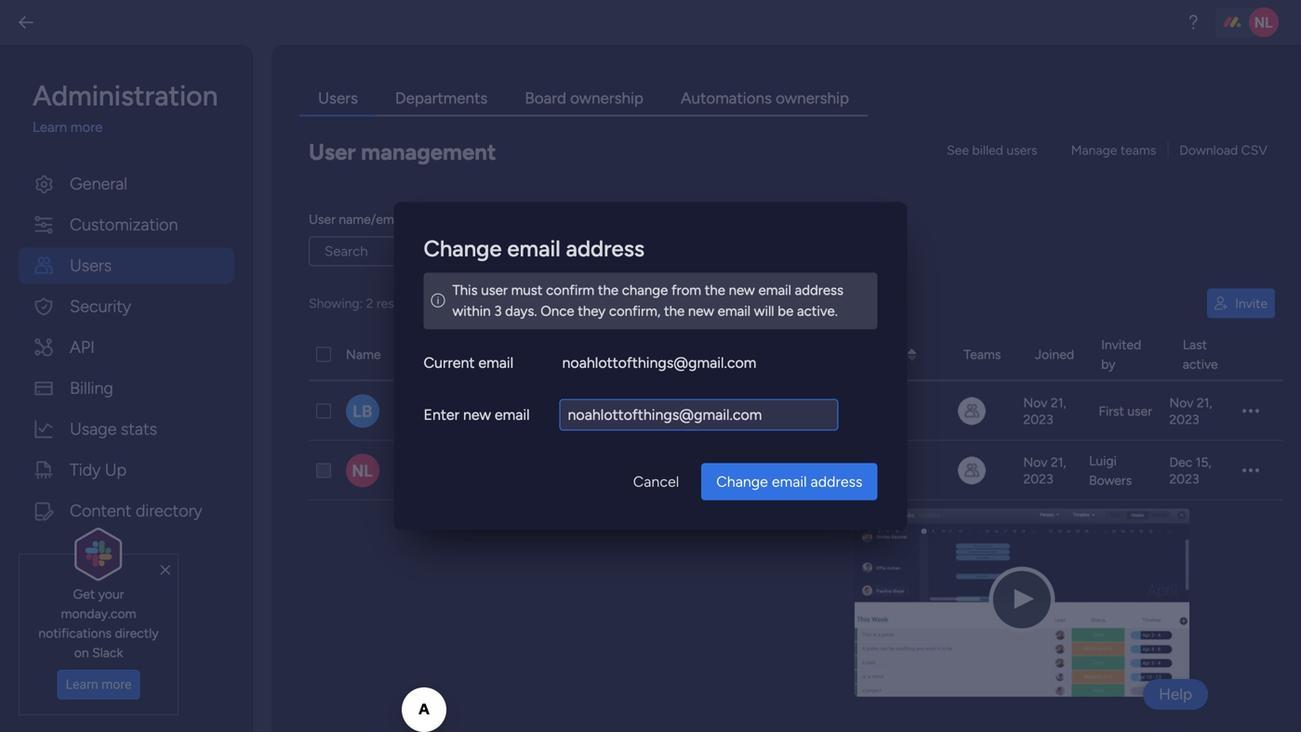 Task type: locate. For each thing, give the bounding box(es) containing it.
showing: 2 results
[[309, 296, 415, 312]]

2023 right add or edit team icon
[[1023, 412, 1053, 428]]

2 vertical spatial user
[[646, 347, 673, 363]]

0 vertical spatial bowers
[[425, 404, 468, 419]]

1 vertical spatial luigi bowers link
[[1089, 452, 1162, 491]]

0 horizontal spatial luigi
[[393, 404, 421, 419]]

learn inside administration learn more
[[33, 119, 67, 136]]

change email address inside button
[[716, 473, 863, 491]]

luigi left enter
[[393, 404, 421, 419]]

0 vertical spatial user
[[309, 139, 356, 166]]

by
[[1101, 357, 1116, 372]]

days.
[[505, 303, 537, 320]]

2 ownership from the left
[[776, 89, 849, 108]]

new right enter
[[463, 406, 491, 424]]

0 horizontal spatial noah lott image
[[346, 454, 379, 488]]

0 vertical spatial user
[[481, 282, 508, 299]]

luigi bowers link down current at left
[[391, 402, 471, 421]]

0 vertical spatial new
[[729, 282, 755, 299]]

1 vertical spatial more
[[101, 678, 131, 693]]

21, for dec 15, 2023
[[1051, 455, 1066, 471]]

1 vertical spatial change email address
[[716, 473, 863, 491]]

email inside button
[[772, 473, 807, 491]]

users
[[1007, 142, 1038, 158]]

1 horizontal spatial noah lott image
[[1249, 7, 1279, 37]]

0 horizontal spatial change
[[424, 235, 502, 262]]

21, right add or edit team image
[[1051, 455, 1066, 471]]

noahlottofthings@gmail.com cell
[[512, 463, 682, 479]]

1 horizontal spatial the
[[664, 303, 685, 320]]

luigi down first
[[1089, 453, 1117, 469]]

1 horizontal spatial luigi bowers
[[1089, 453, 1132, 489]]

21, down joined
[[1051, 395, 1066, 411]]

2023 down dec
[[1169, 472, 1199, 487]]

row containing nov 21, 2023
[[309, 382, 1283, 441]]

1 vertical spatial bowers
[[1089, 473, 1132, 489]]

luigi for luigi bowers 'link' to the left
[[393, 404, 421, 419]]

luigi bowers down current at left
[[393, 404, 468, 419]]

row for row group containing nov 21, 2023
[[309, 382, 1283, 441]]

billing button
[[19, 371, 234, 407]]

this
[[452, 282, 478, 299]]

nov 21, 2023 down joined
[[1023, 395, 1066, 428]]

2023
[[1023, 412, 1053, 428], [1169, 412, 1199, 428], [1023, 472, 1053, 487], [1169, 472, 1199, 487]]

directory
[[136, 501, 202, 521]]

users up the security
[[70, 256, 112, 276]]

user inside grid
[[646, 347, 673, 363]]

email left active on the bottom of the page
[[772, 473, 807, 491]]

download
[[1180, 142, 1238, 158]]

api
[[70, 338, 95, 358]]

invited
[[1101, 337, 1141, 353]]

users inside users link
[[318, 89, 358, 108]]

luigi bowers link
[[391, 402, 471, 421], [1089, 452, 1162, 491]]

1 vertical spatial noah lott image
[[346, 454, 379, 488]]

1 vertical spatial new
[[688, 303, 714, 320]]

more down the administration
[[70, 119, 103, 136]]

cancel button
[[618, 464, 694, 501]]

more
[[70, 119, 103, 136], [101, 678, 131, 693]]

1 horizontal spatial users
[[318, 89, 358, 108]]

0 horizontal spatial user
[[481, 282, 508, 299]]

0 horizontal spatial ownership
[[570, 89, 644, 108]]

content directory
[[70, 501, 202, 521]]

row group
[[309, 382, 1283, 501]]

the right 'from'
[[705, 282, 725, 299]]

users inside button
[[70, 256, 112, 276]]

luigi bowers for luigi bowers 'link' to the left
[[393, 404, 468, 419]]

column header inside row
[[756, 340, 854, 369]]

back to workspace image
[[17, 13, 35, 32]]

user for first
[[1127, 404, 1152, 419]]

grid
[[309, 330, 1283, 715]]

1 horizontal spatial user
[[1127, 404, 1152, 419]]

15,
[[1196, 455, 1211, 471]]

1 horizontal spatial luigi
[[1089, 453, 1117, 469]]

the
[[598, 282, 619, 299], [705, 282, 725, 299], [664, 303, 685, 320]]

nov 21, 2023 right add or edit team image
[[1023, 455, 1066, 487]]

nov 21, 2023 for dec
[[1023, 455, 1066, 487]]

learn more link
[[33, 117, 234, 138]]

3 row from the top
[[309, 441, 1283, 501]]

bowers for bottommost luigi bowers 'link'
[[1089, 473, 1132, 489]]

board
[[525, 89, 566, 108]]

column header
[[756, 340, 854, 369]]

1 vertical spatial luigi bowers
[[1089, 453, 1132, 489]]

1 vertical spatial change
[[716, 473, 768, 491]]

user left name/email
[[309, 212, 336, 227]]

user up the '3'
[[481, 282, 508, 299]]

stats
[[121, 419, 157, 439]]

0 vertical spatial luigi
[[393, 404, 421, 419]]

last active
[[1183, 337, 1218, 372]]

1 vertical spatial user
[[1127, 404, 1152, 419]]

new up will
[[729, 282, 755, 299]]

21,
[[1051, 395, 1066, 411], [1197, 395, 1212, 411], [1051, 455, 1066, 471]]

luigi for bottommost luigi bowers 'link'
[[1089, 453, 1117, 469]]

lott
[[428, 463, 453, 479]]

noah lott image
[[1249, 7, 1279, 37], [346, 454, 379, 488]]

change inside button
[[716, 473, 768, 491]]

0 vertical spatial more
[[70, 119, 103, 136]]

user right first
[[1127, 404, 1152, 419]]

1 horizontal spatial bowers
[[1089, 473, 1132, 489]]

1 vertical spatial luigi
[[1089, 453, 1117, 469]]

nov for dec
[[1023, 455, 1048, 471]]

user left role at top right
[[646, 347, 673, 363]]

add or edit team image
[[958, 457, 986, 485]]

1 row from the top
[[309, 330, 1283, 382]]

0 vertical spatial luigi bowers
[[393, 404, 468, 419]]

tidy up
[[70, 460, 127, 480]]

nov down joined
[[1023, 395, 1048, 411]]

0 vertical spatial users
[[318, 89, 358, 108]]

change email address
[[424, 235, 645, 262], [716, 473, 863, 491]]

get
[[73, 587, 95, 603]]

0 vertical spatial luigi bowers link
[[391, 402, 471, 421]]

more inside administration learn more
[[70, 119, 103, 136]]

0 horizontal spatial users
[[70, 256, 112, 276]]

role
[[676, 347, 698, 363]]

ownership
[[570, 89, 644, 108], [776, 89, 849, 108]]

new
[[729, 282, 755, 299], [688, 303, 714, 320], [463, 406, 491, 424]]

ownership right 'board'
[[570, 89, 644, 108]]

noahlottofthings@gmail.com
[[562, 354, 756, 372], [512, 463, 682, 479]]

nov right add or edit team image
[[1023, 455, 1048, 471]]

noahlottofthings@gmail.com down luigibowers16@gmail.com
[[512, 463, 682, 479]]

learn more button
[[57, 670, 140, 700]]

1 horizontal spatial change
[[716, 473, 768, 491]]

bowers down current at left
[[425, 404, 468, 419]]

1 vertical spatial address
[[795, 282, 844, 299]]

noah
[[393, 463, 425, 479]]

nov 21, 2023 for nov
[[1023, 395, 1066, 428]]

noah lott image right the help image
[[1249, 7, 1279, 37]]

1 vertical spatial learn
[[66, 678, 98, 693]]

1 horizontal spatial change email address
[[716, 473, 863, 491]]

name/email
[[339, 212, 407, 227]]

row group containing nov 21, 2023
[[309, 382, 1283, 501]]

the up they
[[598, 282, 619, 299]]

1 admin from the top
[[658, 404, 696, 419]]

2 vertical spatial new
[[463, 406, 491, 424]]

row containing invited by
[[309, 330, 1283, 382]]

change up the this
[[424, 235, 502, 262]]

noah lott image left noah
[[346, 454, 379, 488]]

1 ownership from the left
[[570, 89, 644, 108]]

email left will
[[718, 303, 751, 320]]

0 horizontal spatial bowers
[[425, 404, 468, 419]]

0 vertical spatial learn
[[33, 119, 67, 136]]

row
[[309, 330, 1283, 382], [309, 382, 1283, 441], [309, 441, 1283, 501]]

2023 inside dec 15, 2023
[[1169, 472, 1199, 487]]

2 horizontal spatial new
[[729, 282, 755, 299]]

see billed users button
[[939, 135, 1045, 165]]

learn down on
[[66, 678, 98, 693]]

noahlottofthings@gmail.com down confirm,
[[562, 354, 756, 372]]

manage teams
[[1071, 142, 1156, 158]]

1 vertical spatial users
[[70, 256, 112, 276]]

1 horizontal spatial ownership
[[776, 89, 849, 108]]

users link
[[299, 82, 377, 117]]

user down users link
[[309, 139, 356, 166]]

learn down the administration
[[33, 119, 67, 136]]

monday.com
[[61, 606, 136, 622]]

nov
[[1023, 395, 1048, 411], [1169, 395, 1194, 411], [1023, 455, 1048, 471]]

0 vertical spatial change email address
[[424, 235, 645, 262]]

1 vertical spatial user
[[309, 212, 336, 227]]

0 horizontal spatial new
[[463, 406, 491, 424]]

must
[[511, 282, 543, 299]]

ownership right automations at the right of the page
[[776, 89, 849, 108]]

teams
[[1121, 142, 1156, 158]]

0 vertical spatial admin
[[658, 404, 696, 419]]

bowers
[[425, 404, 468, 419], [1089, 473, 1132, 489]]

email up the must
[[507, 235, 561, 262]]

address
[[566, 235, 645, 262], [795, 282, 844, 299], [811, 473, 863, 491]]

v2 ellipsis image
[[1243, 462, 1259, 480]]

user inside this user must confirm the change from the new email address within 3 days. once they confirm, the new email will be active.
[[481, 282, 508, 299]]

2
[[366, 296, 373, 312]]

csv
[[1241, 142, 1268, 158]]

2 row from the top
[[309, 382, 1283, 441]]

1 vertical spatial admin
[[658, 463, 696, 479]]

results
[[377, 296, 415, 312]]

email down current email
[[495, 406, 530, 424]]

bowers down first
[[1089, 473, 1132, 489]]

nov down the active
[[1169, 395, 1194, 411]]

luigi bowers
[[393, 404, 468, 419], [1089, 453, 1132, 489]]

management
[[361, 139, 496, 166]]

email
[[507, 235, 561, 262], [758, 282, 791, 299], [718, 303, 751, 320], [478, 354, 514, 372], [495, 406, 530, 424], [772, 473, 807, 491]]

users up the "user management"
[[318, 89, 358, 108]]

automations ownership link
[[662, 82, 868, 117]]

api button
[[19, 330, 234, 366]]

departments
[[395, 89, 488, 108]]

1 horizontal spatial luigi bowers link
[[1089, 452, 1162, 491]]

dapulse x slim image
[[161, 563, 170, 579]]

v2 ellipsis image
[[1243, 403, 1259, 420]]

0 horizontal spatial the
[[598, 282, 619, 299]]

luigi bowers down first
[[1089, 453, 1132, 489]]

the down 'from'
[[664, 303, 685, 320]]

more inside learn more button
[[101, 678, 131, 693]]

21, down the active
[[1197, 395, 1212, 411]]

change email address button
[[701, 464, 877, 501]]

2 vertical spatial address
[[811, 473, 863, 491]]

enter new email
[[424, 406, 530, 424]]

this user must confirm the change from the new email address within 3 days. once they confirm, the new email will be active.
[[452, 282, 844, 320]]

2023 right add or edit team image
[[1023, 472, 1053, 487]]

0 horizontal spatial luigi bowers
[[393, 404, 468, 419]]

directly
[[115, 626, 159, 642]]

2 admin from the top
[[658, 463, 696, 479]]

change right cancel button in the bottom of the page
[[716, 473, 768, 491]]

new down 'from'
[[688, 303, 714, 320]]

download csv
[[1180, 142, 1268, 158]]

manage teams button
[[1064, 135, 1164, 165]]

nov for nov
[[1023, 395, 1048, 411]]

luigi bowers link left dec
[[1089, 452, 1162, 491]]

more down slack at the left
[[101, 678, 131, 693]]

address inside button
[[811, 473, 863, 491]]

None field
[[559, 399, 838, 431]]

customization
[[70, 215, 178, 235]]

user for user role
[[646, 347, 673, 363]]

learn
[[33, 119, 67, 136], [66, 678, 98, 693]]

ownership for automations ownership
[[776, 89, 849, 108]]



Task type: vqa. For each thing, say whether or not it's contained in the screenshot.
the Show more link
no



Task type: describe. For each thing, give the bounding box(es) containing it.
0 vertical spatial noahlottofthings@gmail.com
[[562, 354, 756, 372]]

will
[[754, 303, 774, 320]]

grid containing invited by
[[309, 330, 1283, 715]]

current
[[424, 354, 475, 372]]

your
[[98, 587, 124, 603]]

administration learn more
[[33, 79, 218, 136]]

user for user management
[[309, 139, 356, 166]]

user for user name/email
[[309, 212, 336, 227]]

help
[[1159, 685, 1192, 704]]

administration
[[33, 79, 218, 113]]

invite button
[[1207, 289, 1275, 319]]

usage
[[70, 419, 117, 439]]

21, for nov 21, 2023
[[1051, 395, 1066, 411]]

first
[[1099, 404, 1124, 419]]

help button
[[1143, 680, 1208, 711]]

usage stats button
[[19, 412, 234, 448]]

1 vertical spatial noahlottofthings@gmail.com
[[512, 463, 682, 479]]

invited by
[[1101, 337, 1141, 372]]

name
[[346, 347, 381, 363]]

noah lott image inside row group
[[346, 454, 379, 488]]

user role
[[646, 347, 698, 363]]

tidy
[[70, 460, 101, 480]]

see
[[947, 142, 969, 158]]

2 horizontal spatial the
[[705, 282, 725, 299]]

confirm
[[546, 282, 594, 299]]

0 horizontal spatial change email address
[[424, 235, 645, 262]]

help image
[[1184, 13, 1203, 32]]

billing
[[70, 379, 113, 399]]

departments link
[[377, 82, 506, 117]]

users button
[[19, 248, 234, 284]]

confirm,
[[609, 303, 661, 320]]

2023 up dec
[[1169, 412, 1199, 428]]

they
[[578, 303, 606, 320]]

active
[[853, 463, 890, 479]]

v2 surface invite image
[[1215, 297, 1228, 310]]

0 vertical spatial address
[[566, 235, 645, 262]]

content directory button
[[19, 493, 234, 530]]

usage stats
[[70, 419, 157, 439]]

v2 info image
[[431, 291, 445, 312]]

from
[[671, 282, 701, 299]]

3
[[494, 303, 502, 320]]

board ownership link
[[506, 82, 662, 117]]

active
[[1183, 357, 1218, 372]]

noah lott
[[393, 463, 453, 479]]

user for this
[[481, 282, 508, 299]]

row containing luigi bowers
[[309, 441, 1283, 501]]

be
[[778, 303, 794, 320]]

security button
[[19, 289, 234, 325]]

customization button
[[19, 207, 234, 243]]

download csv button
[[1172, 135, 1275, 165]]

email right current at left
[[478, 354, 514, 372]]

general button
[[19, 166, 234, 202]]

noah lott link
[[391, 462, 455, 480]]

automations
[[681, 89, 772, 108]]

active.
[[797, 303, 838, 320]]

luigi bowers for bottommost luigi bowers 'link'
[[1089, 453, 1132, 489]]

user management
[[309, 139, 496, 166]]

manage
[[1071, 142, 1117, 158]]

learn inside button
[[66, 678, 98, 693]]

luigibowers16@gmail.com
[[512, 404, 664, 419]]

Search text field
[[309, 237, 588, 266]]

luigi bowers image
[[346, 395, 379, 428]]

nov 21, 2023 down the active
[[1169, 395, 1212, 428]]

content
[[70, 501, 131, 521]]

security
[[70, 297, 131, 317]]

up
[[105, 460, 127, 480]]

0 vertical spatial noah lott image
[[1249, 7, 1279, 37]]

change
[[622, 282, 668, 299]]

email up will
[[758, 282, 791, 299]]

1 horizontal spatial new
[[688, 303, 714, 320]]

on
[[74, 645, 89, 661]]

0 horizontal spatial luigi bowers link
[[391, 402, 471, 421]]

teams
[[964, 347, 1001, 363]]

tidy up button
[[19, 452, 234, 489]]

0 vertical spatial change
[[424, 235, 502, 262]]

slack
[[92, 645, 123, 661]]

showing:
[[309, 296, 363, 312]]

last
[[1183, 337, 1207, 353]]

notifications
[[39, 626, 112, 642]]

invite
[[1235, 296, 1268, 312]]

enter
[[424, 406, 459, 424]]

billed
[[972, 142, 1003, 158]]

automations ownership
[[681, 89, 849, 108]]

row for grid containing invited by
[[309, 330, 1283, 382]]

first user
[[1099, 404, 1152, 419]]

joined
[[1035, 347, 1074, 363]]

cancel
[[633, 473, 679, 491]]

once
[[541, 303, 574, 320]]

current email
[[424, 354, 514, 372]]

see billed users
[[947, 142, 1038, 158]]

address inside this user must confirm the change from the new email address within 3 days. once they confirm, the new email will be active.
[[795, 282, 844, 299]]

bowers for luigi bowers 'link' to the left
[[425, 404, 468, 419]]

add or edit team image
[[958, 398, 986, 425]]

board ownership
[[525, 89, 644, 108]]

dec 15, 2023
[[1169, 455, 1211, 487]]

user name/email
[[309, 212, 407, 227]]

ownership for board ownership
[[570, 89, 644, 108]]



